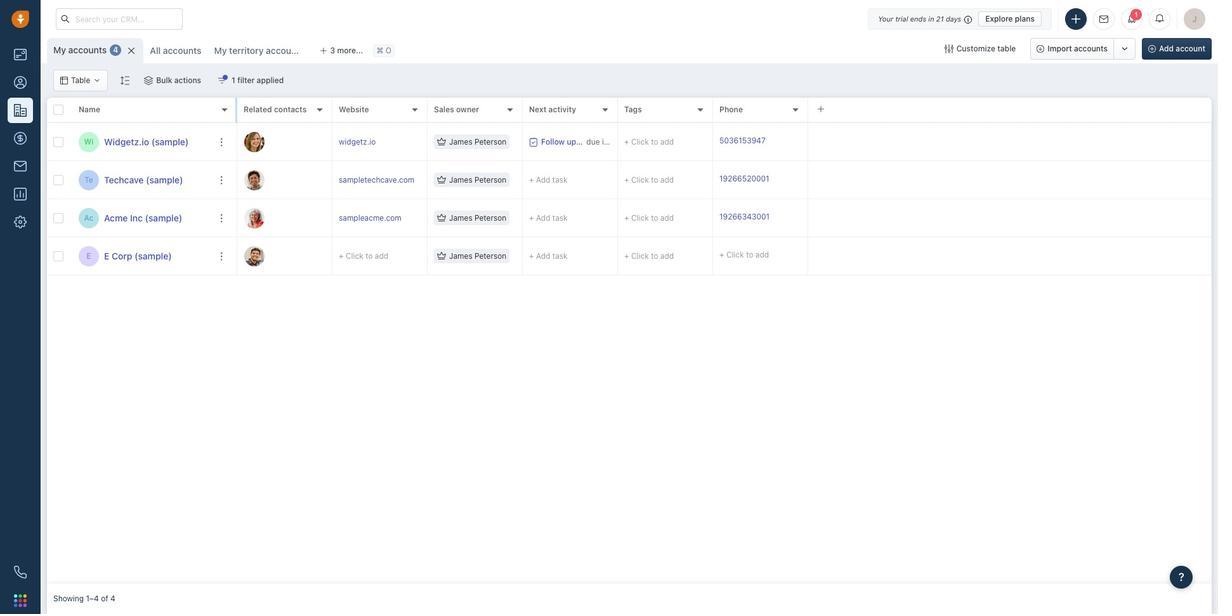 Task type: describe. For each thing, give the bounding box(es) containing it.
ac
[[84, 213, 94, 223]]

accounts for all
[[163, 45, 202, 56]]

j image
[[244, 246, 265, 266]]

container_wx8msf4aqz5i3rn1 image inside bulk actions button
[[144, 76, 153, 85]]

4 james from the top
[[449, 251, 473, 261]]

press space to select this row. row containing 5036153947
[[237, 123, 1213, 161]]

⌘ o
[[377, 46, 392, 55]]

add for 'cell' for 19266343001
[[536, 213, 551, 223]]

your trial ends in 21 days
[[879, 14, 962, 23]]

techcave
[[104, 174, 144, 185]]

james peterson for sampletechcave.com
[[449, 175, 507, 185]]

james for widgetz.io
[[449, 137, 473, 147]]

actions
[[174, 76, 201, 85]]

bulk actions
[[156, 76, 201, 85]]

customize table button
[[937, 38, 1025, 60]]

click for fourth 'cell' from the top
[[632, 251, 649, 261]]

explore plans link
[[979, 11, 1042, 26]]

more...
[[337, 46, 363, 55]]

+ click to add for 'cell' related to 5036153947
[[625, 137, 674, 147]]

j image
[[244, 132, 265, 152]]

explore
[[986, 14, 1014, 23]]

all
[[150, 45, 161, 56]]

next
[[529, 105, 547, 115]]

1 for 1 filter applied
[[232, 76, 235, 85]]

21
[[937, 14, 944, 23]]

my accounts 4
[[53, 44, 118, 55]]

press space to select this row. row containing e corp (sample)
[[47, 237, 237, 276]]

customize table
[[957, 44, 1017, 53]]

my for my accounts 4
[[53, 44, 66, 55]]

te
[[85, 175, 93, 185]]

add for 'cell' associated with 19266520001
[[661, 175, 674, 185]]

1 for 1
[[1135, 11, 1139, 18]]

import accounts group
[[1031, 38, 1136, 60]]

acme inc (sample)
[[104, 212, 182, 223]]

add inside the add account button
[[1160, 44, 1175, 53]]

1–4
[[86, 594, 99, 604]]

sampleacme.com
[[339, 213, 402, 223]]

click for 'cell' for 19266343001
[[632, 213, 649, 223]]

o
[[386, 46, 392, 55]]

+ click to add for 'cell' for 19266343001
[[625, 213, 674, 223]]

accounts for my
[[68, 44, 107, 55]]

4 inside my accounts 4
[[113, 45, 118, 55]]

techcave (sample)
[[104, 174, 183, 185]]

related
[[244, 105, 272, 115]]

s image
[[244, 170, 265, 190]]

e corp (sample)
[[104, 250, 172, 261]]

(sample) right techcave
[[146, 174, 183, 185]]

press space to select this row. row containing + click to add
[[237, 237, 1213, 276]]

19266343001 link
[[720, 211, 770, 225]]

⌘
[[377, 46, 384, 55]]

grid containing widgetz.io (sample)
[[47, 96, 1213, 584]]

container_wx8msf4aqz5i3rn1 image inside 1 filter applied button
[[218, 76, 227, 85]]

3 task from the top
[[553, 251, 568, 261]]

click for 'cell' associated with 19266520001
[[632, 175, 649, 185]]

plans
[[1016, 14, 1035, 23]]

showing
[[53, 594, 84, 604]]

peterson for sampleacme.com
[[475, 213, 507, 223]]

trial
[[896, 14, 909, 23]]

my for my territory accounts
[[214, 45, 227, 56]]

e for e corp (sample)
[[104, 250, 109, 261]]

row group containing 5036153947
[[237, 123, 1213, 276]]

4 james peterson from the top
[[449, 251, 507, 261]]

all accounts
[[150, 45, 202, 56]]

cell for 19266343001
[[809, 199, 1213, 237]]

press space to select this row. row containing 19266520001
[[237, 161, 1213, 199]]

website
[[339, 105, 369, 115]]

name column header
[[72, 98, 237, 123]]

explore plans
[[986, 14, 1035, 23]]

inc
[[130, 212, 143, 223]]

3 more...
[[330, 46, 363, 55]]

accounts up applied on the left of page
[[266, 45, 305, 56]]

due in 2 days
[[587, 137, 634, 146]]

+ add task for sampletechcave.com
[[529, 175, 568, 184]]

sales owner
[[434, 105, 480, 115]]

activity
[[549, 105, 577, 115]]

add account button
[[1143, 38, 1213, 60]]

customize
[[957, 44, 996, 53]]

widgetz.io
[[339, 137, 376, 147]]

table
[[998, 44, 1017, 53]]

1 filter applied button
[[210, 70, 292, 91]]

sampletechcave.com link
[[339, 175, 415, 185]]

sales
[[434, 105, 454, 115]]

cell for 19266520001
[[809, 161, 1213, 199]]

task for sampletechcave.com
[[553, 175, 568, 184]]

4 peterson from the top
[[475, 251, 507, 261]]

due
[[587, 137, 600, 146]]

freshworks switcher image
[[14, 595, 27, 607]]

territory
[[229, 45, 264, 56]]

3
[[330, 46, 335, 55]]

e corp (sample) link
[[104, 250, 172, 262]]

1 vertical spatial 4
[[110, 594, 115, 604]]

l image
[[244, 208, 265, 228]]

acme inc (sample) link
[[104, 212, 182, 224]]

sampleacme.com link
[[339, 213, 402, 223]]



Task type: vqa. For each thing, say whether or not it's contained in the screenshot.
the Peterson
yes



Task type: locate. For each thing, give the bounding box(es) containing it.
3 + add task from the top
[[529, 251, 568, 261]]

import accounts
[[1048, 44, 1108, 53]]

my up table popup button
[[53, 44, 66, 55]]

cell
[[809, 123, 1213, 161], [809, 161, 1213, 199], [809, 199, 1213, 237], [809, 237, 1213, 275]]

1 vertical spatial 1
[[232, 76, 235, 85]]

+ add task for sampleacme.com
[[529, 213, 568, 223]]

applied
[[257, 76, 284, 85]]

+
[[625, 137, 629, 147], [529, 175, 534, 184], [625, 175, 629, 185], [529, 213, 534, 223], [625, 213, 629, 223], [720, 250, 725, 260], [529, 251, 534, 261], [339, 251, 344, 261], [625, 251, 629, 261]]

days right 2
[[618, 137, 634, 146]]

james peterson
[[449, 137, 507, 147], [449, 175, 507, 185], [449, 213, 507, 223], [449, 251, 507, 261]]

widgetz.io (sample)
[[104, 136, 189, 147]]

1 row group from the left
[[47, 123, 237, 276]]

Search your CRM... text field
[[56, 8, 183, 30]]

+ click to add
[[625, 137, 674, 147], [625, 175, 674, 185], [625, 213, 674, 223], [720, 250, 770, 260], [339, 251, 389, 261], [625, 251, 674, 261]]

james peterson for widgetz.io
[[449, 137, 507, 147]]

0 vertical spatial + add task
[[529, 175, 568, 184]]

3 peterson from the top
[[475, 213, 507, 223]]

bulk
[[156, 76, 172, 85]]

0 horizontal spatial 1
[[232, 76, 235, 85]]

4 cell from the top
[[809, 237, 1213, 275]]

2 row group from the left
[[237, 123, 1213, 276]]

days right 21 in the top of the page
[[946, 14, 962, 23]]

0 horizontal spatial my
[[53, 44, 66, 55]]

row group containing widgetz.io (sample)
[[47, 123, 237, 276]]

related contacts
[[244, 105, 307, 115]]

table
[[71, 76, 90, 85]]

ends
[[911, 14, 927, 23]]

container_wx8msf4aqz5i3rn1 image
[[144, 76, 153, 85], [529, 137, 538, 146], [437, 214, 446, 223], [437, 252, 446, 261]]

add for fourth 'cell' from the top
[[661, 251, 674, 261]]

1 horizontal spatial 1
[[1135, 11, 1139, 18]]

james peterson for sampleacme.com
[[449, 213, 507, 223]]

(sample) down name 'column header'
[[152, 136, 189, 147]]

owner
[[456, 105, 480, 115]]

1 filter applied
[[232, 76, 284, 85]]

1 cell from the top
[[809, 123, 1213, 161]]

task
[[553, 175, 568, 184], [553, 213, 568, 223], [553, 251, 568, 261]]

grid
[[47, 96, 1213, 584]]

(sample) right inc
[[145, 212, 182, 223]]

import accounts button
[[1031, 38, 1115, 60]]

import
[[1048, 44, 1073, 53]]

accounts right import at the right
[[1075, 44, 1108, 53]]

wi
[[84, 137, 94, 147]]

1 vertical spatial task
[[553, 213, 568, 223]]

james for sampletechcave.com
[[449, 175, 473, 185]]

accounts up table
[[68, 44, 107, 55]]

my territory accounts button
[[208, 38, 309, 63], [214, 45, 305, 56]]

1 horizontal spatial in
[[929, 14, 935, 23]]

tags
[[625, 105, 642, 115]]

5036153947 link
[[720, 135, 766, 149]]

days inside row group
[[618, 137, 634, 146]]

next activity
[[529, 105, 577, 115]]

bulk actions button
[[136, 70, 210, 91]]

widgetz.io
[[104, 136, 149, 147]]

add for 'cell' for 19266343001
[[661, 213, 674, 223]]

to for 'cell' associated with 19266520001
[[651, 175, 659, 185]]

container_wx8msf4aqz5i3rn1 image
[[945, 44, 954, 53], [218, 76, 227, 85], [60, 77, 68, 84], [93, 77, 101, 84], [437, 137, 446, 146], [437, 176, 446, 184]]

sampletechcave.com
[[339, 175, 415, 185]]

name row
[[47, 98, 237, 123]]

press space to select this row. row containing acme inc (sample)
[[47, 199, 237, 237]]

2 + add task from the top
[[529, 213, 568, 223]]

container_wx8msf4aqz5i3rn1 image inside customize table 'button'
[[945, 44, 954, 53]]

2 vertical spatial + add task
[[529, 251, 568, 261]]

1 horizontal spatial days
[[946, 14, 962, 23]]

phone image
[[14, 566, 27, 579]]

showing 1–4 of 4
[[53, 594, 115, 604]]

1 james from the top
[[449, 137, 473, 147]]

4 right of at the left bottom of page
[[110, 594, 115, 604]]

acme
[[104, 212, 128, 223]]

peterson for widgetz.io
[[475, 137, 507, 147]]

1 james peterson from the top
[[449, 137, 507, 147]]

phone element
[[8, 560, 33, 585]]

(sample) right corp
[[135, 250, 172, 261]]

accounts for import
[[1075, 44, 1108, 53]]

my territory accounts
[[214, 45, 305, 56]]

0 vertical spatial days
[[946, 14, 962, 23]]

row group
[[47, 123, 237, 276], [237, 123, 1213, 276]]

0 horizontal spatial e
[[87, 251, 91, 261]]

peterson
[[475, 137, 507, 147], [475, 175, 507, 185], [475, 213, 507, 223], [475, 251, 507, 261]]

3 james peterson from the top
[[449, 213, 507, 223]]

1 up import accounts group at the top
[[1135, 11, 1139, 18]]

1 left filter
[[232, 76, 235, 85]]

to for 'cell' for 19266343001
[[651, 213, 659, 223]]

1 inside button
[[232, 76, 235, 85]]

to for fourth 'cell' from the top
[[651, 251, 659, 261]]

1 vertical spatial days
[[618, 137, 634, 146]]

my accounts link
[[53, 44, 107, 56]]

widgetz.io (sample) link
[[104, 136, 189, 148]]

press space to select this row. row containing techcave (sample)
[[47, 161, 237, 199]]

of
[[101, 594, 108, 604]]

task for sampleacme.com
[[553, 213, 568, 223]]

19266520001
[[720, 174, 770, 183]]

2 vertical spatial task
[[553, 251, 568, 261]]

add for 'cell' related to 5036153947
[[661, 137, 674, 147]]

2 james peterson from the top
[[449, 175, 507, 185]]

add account
[[1160, 44, 1206, 53]]

in left 21 in the top of the page
[[929, 14, 935, 23]]

phone
[[720, 105, 743, 115]]

corp
[[112, 250, 132, 261]]

1 horizontal spatial e
[[104, 250, 109, 261]]

add
[[661, 137, 674, 147], [661, 175, 674, 185], [661, 213, 674, 223], [756, 250, 770, 260], [375, 251, 389, 261], [661, 251, 674, 261]]

peterson for sampletechcave.com
[[475, 175, 507, 185]]

james for sampleacme.com
[[449, 213, 473, 223]]

1 vertical spatial in
[[602, 137, 609, 146]]

your
[[879, 14, 894, 23]]

+ click to add for fourth 'cell' from the top
[[625, 251, 674, 261]]

1 task from the top
[[553, 175, 568, 184]]

press space to select this row. row containing widgetz.io (sample)
[[47, 123, 237, 161]]

2 cell from the top
[[809, 161, 1213, 199]]

all accounts button
[[144, 38, 208, 63], [150, 45, 202, 56]]

4 down search your crm... 'text field'
[[113, 45, 118, 55]]

1 link
[[1122, 8, 1143, 30]]

3 more... button
[[313, 42, 370, 60]]

(sample)
[[152, 136, 189, 147], [146, 174, 183, 185], [145, 212, 182, 223], [135, 250, 172, 261]]

widgetz.io link
[[339, 137, 376, 147]]

1 + add task from the top
[[529, 175, 568, 184]]

1 vertical spatial + add task
[[529, 213, 568, 223]]

my
[[53, 44, 66, 55], [214, 45, 227, 56]]

4
[[113, 45, 118, 55], [110, 594, 115, 604]]

+ click to add for 'cell' associated with 19266520001
[[625, 175, 674, 185]]

to for 'cell' related to 5036153947
[[651, 137, 659, 147]]

0 horizontal spatial days
[[618, 137, 634, 146]]

e
[[104, 250, 109, 261], [87, 251, 91, 261]]

2 task from the top
[[553, 213, 568, 223]]

accounts right all
[[163, 45, 202, 56]]

1 horizontal spatial my
[[214, 45, 227, 56]]

0 vertical spatial task
[[553, 175, 568, 184]]

add for 'cell' associated with 19266520001
[[536, 175, 551, 184]]

table button
[[53, 70, 108, 91]]

0 horizontal spatial in
[[602, 137, 609, 146]]

accounts inside button
[[1075, 44, 1108, 53]]

e for e
[[87, 251, 91, 261]]

my left territory
[[214, 45, 227, 56]]

5036153947
[[720, 136, 766, 145]]

2 peterson from the top
[[475, 175, 507, 185]]

3 cell from the top
[[809, 199, 1213, 237]]

press space to select this row. row containing 19266343001
[[237, 199, 1213, 237]]

click for 'cell' related to 5036153947
[[632, 137, 649, 147]]

press space to select this row. row
[[47, 123, 237, 161], [237, 123, 1213, 161], [47, 161, 237, 199], [237, 161, 1213, 199], [47, 199, 237, 237], [237, 199, 1213, 237], [47, 237, 237, 276], [237, 237, 1213, 276]]

accounts
[[1075, 44, 1108, 53], [68, 44, 107, 55], [163, 45, 202, 56], [266, 45, 305, 56]]

3 james from the top
[[449, 213, 473, 223]]

19266343001
[[720, 212, 770, 221]]

0 vertical spatial 4
[[113, 45, 118, 55]]

techcave (sample) link
[[104, 174, 183, 186]]

in left 2
[[602, 137, 609, 146]]

1 peterson from the top
[[475, 137, 507, 147]]

click
[[632, 137, 649, 147], [632, 175, 649, 185], [632, 213, 649, 223], [727, 250, 745, 260], [346, 251, 364, 261], [632, 251, 649, 261]]

19266520001 link
[[720, 173, 770, 187]]

style_myh0__igzzd8unmi image
[[121, 76, 130, 85]]

2 james from the top
[[449, 175, 473, 185]]

filter
[[238, 76, 255, 85]]

+ add task
[[529, 175, 568, 184], [529, 213, 568, 223], [529, 251, 568, 261]]

contacts
[[274, 105, 307, 115]]

name
[[79, 105, 100, 115]]

account
[[1177, 44, 1206, 53]]

in
[[929, 14, 935, 23], [602, 137, 609, 146]]

cell for 5036153947
[[809, 123, 1213, 161]]

add for fourth 'cell' from the top
[[536, 251, 551, 261]]

2
[[611, 137, 615, 146]]

0 vertical spatial in
[[929, 14, 935, 23]]

james
[[449, 137, 473, 147], [449, 175, 473, 185], [449, 213, 473, 223], [449, 251, 473, 261]]

0 vertical spatial 1
[[1135, 11, 1139, 18]]



